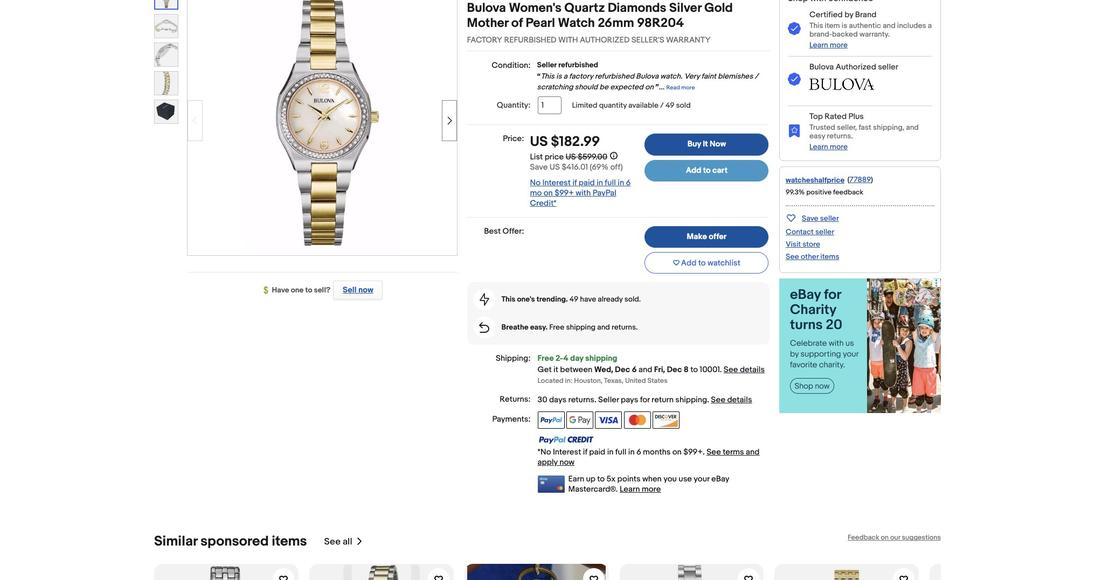 Task type: describe. For each thing, give the bounding box(es) containing it.
warranty.
[[859, 30, 890, 39]]

see inside contact seller visit store see other items
[[786, 252, 799, 261]]

1 vertical spatial seller
[[598, 395, 619, 405]]

to right one on the left of page
[[305, 286, 312, 295]]

seller refurbished
[[537, 60, 598, 70]]

6 for *no interest if paid in full in 6 months on $99+.
[[636, 447, 641, 458]]

price:
[[503, 134, 524, 144]]

months
[[643, 447, 671, 458]]

top
[[809, 112, 823, 122]]

buy
[[687, 139, 701, 150]]

warranty
[[666, 35, 711, 45]]

returns. inside the top rated plus trusted seller, fast shipping, and easy returns. learn more
[[827, 131, 853, 141]]

0 vertical spatial see details link
[[724, 365, 765, 375]]

gold
[[704, 1, 733, 16]]

to inside free 2-4 day shipping get it between wed, dec 6 and fri, dec 8 to 10001 . see details located in: houston, texas, united states
[[690, 365, 698, 375]]

0 horizontal spatial us
[[530, 134, 548, 151]]

make offer
[[687, 232, 727, 242]]

see terms and apply now
[[538, 447, 760, 468]]

day
[[570, 354, 583, 364]]

free 2-4 day shipping get it between wed, dec 6 and fri, dec 8 to 10001 . see details located in: houston, texas, united states
[[538, 354, 765, 386]]

"
[[537, 72, 541, 81]]

shipping,
[[873, 123, 904, 132]]

paypal image
[[538, 412, 565, 429]]

on left "$99+."
[[672, 447, 682, 458]]

picture 3 of 5 image
[[155, 43, 178, 66]]

when
[[642, 474, 662, 485]]

with
[[576, 188, 591, 199]]

very
[[684, 72, 700, 81]]

bulova inside " this is a factory refurbished bulova watch. very faint blemishes / scratching should be expected on
[[636, 72, 659, 81]]

)
[[871, 175, 873, 184]]

brand
[[855, 10, 876, 20]]

visit
[[786, 240, 801, 249]]

in left "months"
[[628, 447, 635, 458]]

picture 2 of 5 image
[[155, 15, 178, 38]]

already
[[598, 295, 623, 304]]

refurbished inside " this is a factory refurbished bulova watch. very faint blemishes / scratching should be expected on
[[595, 72, 634, 81]]

10001
[[700, 365, 720, 375]]

and down already
[[597, 323, 610, 332]]

fast
[[859, 123, 871, 132]]

other
[[801, 252, 819, 261]]

it
[[553, 365, 558, 375]]

30
[[538, 395, 547, 405]]

(
[[847, 175, 849, 184]]

visa image
[[595, 412, 622, 429]]

plus
[[848, 112, 864, 122]]

6 for no interest if paid in full in 6 mo on $99+ with paypal credit*
[[626, 178, 631, 188]]

store
[[802, 240, 820, 249]]

feedback
[[833, 188, 863, 197]]

0 horizontal spatial .
[[594, 395, 596, 405]]

bulova women's quartz diamonds silver gold mother of pearl watch 26mm 98r204 - picture 1 of 5 image
[[244, 0, 400, 254]]

positive
[[806, 188, 832, 197]]

1 horizontal spatial .
[[707, 395, 709, 405]]

buy it now
[[687, 139, 726, 150]]

offer
[[709, 232, 727, 242]]

limited
[[572, 101, 597, 110]]

77889
[[849, 175, 871, 184]]

0 vertical spatial now
[[358, 285, 373, 295]]

one's
[[517, 295, 535, 304]]

" this is a factory refurbished bulova watch. very faint blemishes / scratching should be expected on
[[537, 72, 758, 92]]

condition:
[[492, 60, 531, 71]]

paid for months
[[589, 447, 605, 458]]

you
[[663, 474, 677, 485]]

pays
[[621, 395, 638, 405]]

interest for no
[[542, 178, 571, 188]]

earn
[[568, 474, 584, 485]]

authorized
[[580, 35, 630, 45]]

if for *no
[[583, 447, 587, 458]]

learn inside us $182.99 main content
[[620, 485, 640, 495]]

mo
[[530, 188, 542, 199]]

us $182.99 main content
[[467, 0, 770, 495]]

with
[[558, 35, 578, 45]]

bulova women's quartz diamonds silver gold mother of pearl watch 26mm 98r204 factory refurbished with authorized seller's warranty
[[467, 1, 733, 45]]

see left all in the left bottom of the page
[[324, 537, 341, 547]]

watch
[[558, 16, 595, 31]]

earn up to 5x points when you use your ebay mastercard®.
[[568, 474, 729, 495]]

us $182.99
[[530, 134, 600, 151]]

*no
[[538, 447, 551, 458]]

your
[[694, 474, 710, 485]]

with details__icon image for certified by brand
[[788, 22, 801, 36]]

contact
[[786, 227, 814, 237]]

ebay mastercard image
[[538, 476, 565, 493]]

0 vertical spatial seller
[[878, 62, 898, 72]]

see terms and apply now link
[[538, 447, 760, 468]]

a inside certified by brand this item is authentic and includes a brand-backed warranty. learn more
[[928, 21, 932, 30]]

states
[[647, 377, 667, 386]]

discover image
[[653, 412, 680, 429]]

1 horizontal spatial us
[[550, 162, 560, 173]]

be
[[599, 82, 608, 92]]

should
[[575, 82, 598, 92]]

0 horizontal spatial items
[[272, 534, 307, 550]]

full for months
[[615, 447, 626, 458]]

and inside certified by brand this item is authentic and includes a brand-backed warranty. learn more
[[883, 21, 895, 30]]

(69%
[[590, 162, 608, 173]]

terms
[[723, 447, 744, 458]]

*no interest if paid in full in 6 months on $99+.
[[538, 447, 707, 458]]

now
[[710, 139, 726, 150]]

sell
[[343, 285, 357, 295]]

0 vertical spatial free
[[549, 323, 564, 332]]

master card image
[[624, 412, 651, 429]]

and inside the top rated plus trusted seller, fast shipping, and easy returns. learn more
[[906, 123, 919, 132]]

paypal credit image
[[538, 436, 594, 444]]

learn more link for top
[[809, 142, 848, 151]]

save seller
[[802, 214, 839, 223]]

suggestions
[[902, 534, 941, 542]]

more inside certified by brand this item is authentic and includes a brand-backed warranty. learn more
[[830, 40, 848, 50]]

learn inside certified by brand this item is authentic and includes a brand-backed warranty. learn more
[[809, 40, 828, 50]]

our
[[890, 534, 900, 542]]

sold
[[676, 101, 691, 110]]

see all
[[324, 537, 352, 547]]

add to cart
[[686, 165, 728, 175]]

"
[[655, 82, 659, 92]]

seller for save seller
[[820, 214, 839, 223]]

offer:
[[503, 227, 524, 237]]

picture 4 of 5 image
[[155, 72, 178, 95]]

0 vertical spatial refurbished
[[558, 60, 598, 70]]

blemishes
[[718, 72, 753, 81]]

this one's trending. 49 have already sold.
[[501, 295, 641, 304]]

on inside " this is a factory refurbished bulova watch. very faint blemishes / scratching should be expected on
[[645, 82, 654, 92]]

1 vertical spatial see details link
[[711, 395, 752, 405]]

0 vertical spatial shipping
[[566, 323, 596, 332]]

add to watchlist button
[[645, 252, 769, 274]]

to inside button
[[698, 258, 706, 268]]

shipping inside free 2-4 day shipping get it between wed, dec 6 and fri, dec 8 to 10001 . see details located in: houston, texas, united states
[[585, 354, 617, 364]]

in down (69%
[[597, 178, 603, 188]]

includes
[[897, 21, 926, 30]]

quantity
[[599, 101, 627, 110]]

2 vertical spatial shipping
[[675, 395, 707, 405]]

advertisement region
[[779, 279, 941, 413]]

top rated plus trusted seller, fast shipping, and easy returns. learn more
[[809, 112, 919, 151]]

best
[[484, 227, 501, 237]]

and inside see terms and apply now
[[746, 447, 760, 458]]

use
[[679, 474, 692, 485]]

2 vertical spatial this
[[501, 295, 515, 304]]

if for no
[[572, 178, 577, 188]]

of
[[511, 16, 523, 31]]

brand-
[[809, 30, 832, 39]]

to left cart
[[703, 165, 711, 175]]



Task type: locate. For each thing, give the bounding box(es) containing it.
list price us $599.00
[[530, 152, 607, 162]]

0 vertical spatial learn more link
[[809, 40, 848, 50]]

save for save us $416.01 (69% off)
[[530, 162, 548, 173]]

us
[[530, 134, 548, 151], [566, 152, 576, 162], [550, 162, 560, 173]]

2 vertical spatial seller
[[815, 227, 834, 237]]

1 horizontal spatial bulova
[[636, 72, 659, 81]]

1 vertical spatial refurbished
[[595, 72, 634, 81]]

1 vertical spatial 49
[[569, 295, 578, 304]]

items
[[820, 252, 839, 261], [272, 534, 307, 550]]

1 vertical spatial save
[[802, 214, 818, 223]]

this inside " this is a factory refurbished bulova watch. very faint blemishes / scratching should be expected on
[[541, 72, 554, 81]]

bulova up "
[[636, 72, 659, 81]]

refurbished up factory
[[558, 60, 598, 70]]

buy it now link
[[645, 134, 769, 155]]

1 vertical spatial paid
[[589, 447, 605, 458]]

1 horizontal spatial a
[[928, 21, 932, 30]]

and left fri,
[[639, 365, 652, 375]]

more down seller,
[[830, 142, 848, 151]]

learn down easy
[[809, 142, 828, 151]]

seller for contact seller visit store see other items
[[815, 227, 834, 237]]

/ right blemishes
[[755, 72, 758, 81]]

See all text field
[[324, 537, 352, 547]]

fri,
[[654, 365, 665, 375]]

0 vertical spatial 6
[[626, 178, 631, 188]]

interest inside no interest if paid in full in 6 mo on $99+ with paypal credit*
[[542, 178, 571, 188]]

items right other
[[820, 252, 839, 261]]

1 horizontal spatial if
[[583, 447, 587, 458]]

0 vertical spatial is
[[842, 21, 847, 30]]

returns. down rated
[[827, 131, 853, 141]]

1 vertical spatial add
[[681, 258, 696, 268]]

0 horizontal spatial save
[[530, 162, 548, 173]]

see other items link
[[786, 252, 839, 261]]

Quantity: text field
[[538, 97, 561, 115]]

and
[[883, 21, 895, 30], [906, 123, 919, 132], [597, 323, 610, 332], [639, 365, 652, 375], [746, 447, 760, 458]]

shipping right the return
[[675, 395, 707, 405]]

women's
[[509, 1, 562, 16]]

to left the watchlist at the right of page
[[698, 258, 706, 268]]

0 horizontal spatial if
[[572, 178, 577, 188]]

1 vertical spatial learn more link
[[809, 142, 848, 151]]

one
[[291, 286, 304, 295]]

dec left 8
[[667, 365, 682, 375]]

1 vertical spatial learn
[[809, 142, 828, 151]]

have
[[580, 295, 596, 304]]

save for save seller
[[802, 214, 818, 223]]

this left one's
[[501, 295, 515, 304]]

6 inside no interest if paid in full in 6 mo on $99+ with paypal credit*
[[626, 178, 631, 188]]

1 vertical spatial now
[[559, 458, 574, 468]]

if
[[572, 178, 577, 188], [583, 447, 587, 458]]

is inside certified by brand this item is authentic and includes a brand-backed warranty. learn more
[[842, 21, 847, 30]]

1 horizontal spatial items
[[820, 252, 839, 261]]

if down $416.01
[[572, 178, 577, 188]]

contact seller visit store see other items
[[786, 227, 839, 261]]

see down 10001
[[711, 395, 725, 405]]

returns. down sold.
[[612, 323, 638, 332]]

1 horizontal spatial save
[[802, 214, 818, 223]]

details
[[740, 365, 765, 375], [727, 395, 752, 405]]

save
[[530, 162, 548, 173], [802, 214, 818, 223]]

with details__icon image for bulova authorized seller
[[788, 73, 801, 86]]

with details__icon image
[[788, 22, 801, 36], [788, 73, 801, 86], [788, 124, 801, 137], [479, 293, 489, 306], [479, 322, 489, 333]]

0 horizontal spatial now
[[358, 285, 373, 295]]

bulova for women's
[[467, 1, 506, 16]]

paid for mo
[[579, 178, 595, 188]]

1 horizontal spatial is
[[842, 21, 847, 30]]

faint
[[701, 72, 716, 81]]

0 vertical spatial /
[[755, 72, 758, 81]]

seller
[[878, 62, 898, 72], [820, 214, 839, 223], [815, 227, 834, 237]]

more left you
[[642, 485, 661, 495]]

feedback
[[848, 534, 879, 542]]

2 horizontal spatial us
[[566, 152, 576, 162]]

1 horizontal spatial /
[[755, 72, 758, 81]]

seller inside button
[[820, 214, 839, 223]]

0 vertical spatial paid
[[579, 178, 595, 188]]

$182.99
[[551, 134, 600, 151]]

with details__icon image for this one's trending.
[[479, 293, 489, 306]]

more down backed
[[830, 40, 848, 50]]

save up 'no' on the top
[[530, 162, 548, 173]]

seller up contact seller link
[[820, 214, 839, 223]]

0 horizontal spatial bulova
[[467, 1, 506, 16]]

paid up the up
[[589, 447, 605, 458]]

. down 10001
[[707, 395, 709, 405]]

seller inside contact seller visit store see other items
[[815, 227, 834, 237]]

0 vertical spatial seller
[[537, 60, 557, 70]]

1 vertical spatial this
[[541, 72, 554, 81]]

more down very
[[681, 84, 695, 91]]

more
[[830, 40, 848, 50], [681, 84, 695, 91], [830, 142, 848, 151], [642, 485, 661, 495]]

interest for *no
[[553, 447, 581, 458]]

in:
[[565, 377, 572, 386]]

is
[[842, 21, 847, 30], [556, 72, 562, 81]]

/ inside " this is a factory refurbished bulova watch. very faint blemishes / scratching should be expected on
[[755, 72, 758, 81]]

to left 5x
[[597, 474, 605, 485]]

refurbished up "be"
[[595, 72, 634, 81]]

to right 8
[[690, 365, 698, 375]]

seller down texas,
[[598, 395, 619, 405]]

texas,
[[604, 377, 623, 386]]

trusted
[[809, 123, 835, 132]]

now right sell
[[358, 285, 373, 295]]

0 vertical spatial if
[[572, 178, 577, 188]]

0 vertical spatial 49
[[665, 101, 674, 110]]

bulova for authorized
[[809, 62, 834, 72]]

see left terms
[[707, 447, 721, 458]]

similar
[[154, 534, 197, 550]]

1 vertical spatial if
[[583, 447, 587, 458]]

now inside see terms and apply now
[[559, 458, 574, 468]]

bulova up bulova logo at right top
[[809, 62, 834, 72]]

returns. inside us $182.99 main content
[[612, 323, 638, 332]]

details right 10001
[[740, 365, 765, 375]]

seller's
[[631, 35, 664, 45]]

see inside free 2-4 day shipping get it between wed, dec 6 and fri, dec 8 to 10001 . see details located in: houston, texas, united states
[[724, 365, 738, 375]]

0 horizontal spatial is
[[556, 72, 562, 81]]

certified
[[809, 10, 843, 20]]

$99+.
[[683, 447, 705, 458]]

watcheshalfprice link
[[786, 176, 845, 185]]

no interest if paid in full in 6 mo on $99+ with paypal credit*
[[530, 178, 631, 209]]

add down "make"
[[681, 258, 696, 268]]

save inside us $182.99 main content
[[530, 162, 548, 173]]

picture 5 of 5 image
[[155, 100, 178, 123]]

2 vertical spatial 6
[[636, 447, 641, 458]]

8
[[684, 365, 689, 375]]

1 horizontal spatial seller
[[598, 395, 619, 405]]

this inside certified by brand this item is authentic and includes a brand-backed warranty. learn more
[[809, 21, 823, 30]]

1 vertical spatial seller
[[820, 214, 839, 223]]

sell now link
[[330, 281, 383, 300]]

1 vertical spatial interest
[[553, 447, 581, 458]]

save inside button
[[802, 214, 818, 223]]

bulova up factory in the top left of the page
[[467, 1, 506, 16]]

0 vertical spatial save
[[530, 162, 548, 173]]

/
[[755, 72, 758, 81], [660, 101, 664, 110]]

1 vertical spatial is
[[556, 72, 562, 81]]

free inside free 2-4 day shipping get it between wed, dec 6 and fri, dec 8 to 10001 . see details located in: houston, texas, united states
[[538, 354, 554, 364]]

. right 8
[[720, 365, 722, 375]]

interest
[[542, 178, 571, 188], [553, 447, 581, 458]]

add to cart link
[[645, 160, 769, 181]]

in up 5x
[[607, 447, 614, 458]]

shipping up wed,
[[585, 354, 617, 364]]

1 vertical spatial full
[[615, 447, 626, 458]]

contact seller link
[[786, 227, 834, 237]]

watcheshalfprice
[[786, 176, 845, 185]]

full for mo
[[605, 178, 616, 188]]

with details__icon image for top rated plus
[[788, 124, 801, 137]]

returns
[[568, 395, 594, 405]]

49 left sold
[[665, 101, 674, 110]]

sponsored
[[200, 534, 269, 550]]

limited quantity available / 49 sold
[[572, 101, 691, 110]]

1 vertical spatial 6
[[632, 365, 637, 375]]

6 left "months"
[[636, 447, 641, 458]]

1 vertical spatial /
[[660, 101, 664, 110]]

google pay image
[[566, 412, 593, 429]]

backed
[[832, 30, 858, 39]]

on right mo
[[544, 188, 553, 199]]

interest down paypal credit image
[[553, 447, 581, 458]]

all
[[343, 537, 352, 547]]

paid inside no interest if paid in full in 6 mo on $99+ with paypal credit*
[[579, 178, 595, 188]]

1 horizontal spatial now
[[559, 458, 574, 468]]

with details__icon image left breathe
[[479, 322, 489, 333]]

0 vertical spatial add
[[686, 165, 701, 175]]

1 vertical spatial shipping
[[585, 354, 617, 364]]

best offer:
[[484, 227, 524, 237]]

watchlist
[[708, 258, 740, 268]]

2 dec from the left
[[667, 365, 682, 375]]

easy.
[[530, 323, 548, 332]]

a inside " this is a factory refurbished bulova watch. very faint blemishes / scratching should be expected on
[[563, 72, 567, 81]]

0 horizontal spatial 49
[[569, 295, 578, 304]]

2 horizontal spatial bulova
[[809, 62, 834, 72]]

us left $416.01
[[550, 162, 560, 173]]

details up terms
[[727, 395, 752, 405]]

1 vertical spatial details
[[727, 395, 752, 405]]

0 horizontal spatial seller
[[537, 60, 557, 70]]

ebay
[[711, 474, 729, 485]]

see details link down 10001
[[711, 395, 752, 405]]

learn right 5x
[[620, 485, 640, 495]]

is inside " this is a factory refurbished bulova watch. very faint blemishes / scratching should be expected on
[[556, 72, 562, 81]]

0 vertical spatial interest
[[542, 178, 571, 188]]

1 vertical spatial free
[[538, 354, 554, 364]]

1 vertical spatial returns.
[[612, 323, 638, 332]]

with details__icon image left easy
[[788, 124, 801, 137]]

full up points
[[615, 447, 626, 458]]

available
[[628, 101, 658, 110]]

see right 10001
[[724, 365, 738, 375]]

is up scratching
[[556, 72, 562, 81]]

6 up united
[[632, 365, 637, 375]]

26mm
[[598, 16, 634, 31]]

and inside free 2-4 day shipping get it between wed, dec 6 and fri, dec 8 to 10001 . see details located in: houston, texas, united states
[[639, 365, 652, 375]]

0 horizontal spatial returns.
[[612, 323, 638, 332]]

picture 1 of 5 image
[[155, 0, 177, 9]]

more inside the top rated plus trusted seller, fast shipping, and easy returns. learn more
[[830, 142, 848, 151]]

learn
[[809, 40, 828, 50], [809, 142, 828, 151], [620, 485, 640, 495]]

us up the list
[[530, 134, 548, 151]]

1 horizontal spatial 49
[[665, 101, 674, 110]]

on inside no interest if paid in full in 6 mo on $99+ with paypal credit*
[[544, 188, 553, 199]]

pearl
[[526, 16, 555, 31]]

0 vertical spatial returns.
[[827, 131, 853, 141]]

seller
[[537, 60, 557, 70], [598, 395, 619, 405]]

0 horizontal spatial this
[[501, 295, 515, 304]]

seller right authorized
[[878, 62, 898, 72]]

on left "
[[645, 82, 654, 92]]

this down certified
[[809, 21, 823, 30]]

. down houston, on the bottom of page
[[594, 395, 596, 405]]

dollar sign image
[[263, 286, 272, 295]]

free right easy.
[[549, 323, 564, 332]]

paid
[[579, 178, 595, 188], [589, 447, 605, 458]]

now
[[358, 285, 373, 295], [559, 458, 574, 468]]

wed,
[[594, 365, 613, 375]]

save seller button
[[786, 212, 839, 224]]

and left includes
[[883, 21, 895, 30]]

0 vertical spatial learn
[[809, 40, 828, 50]]

items left see all
[[272, 534, 307, 550]]

full down off)
[[605, 178, 616, 188]]

sell now
[[343, 285, 373, 295]]

learn more link down brand-
[[809, 40, 848, 50]]

0 vertical spatial full
[[605, 178, 616, 188]]

full inside no interest if paid in full in 6 mo on $99+ with paypal credit*
[[605, 178, 616, 188]]

refurbished
[[558, 60, 598, 70], [595, 72, 634, 81]]

off)
[[610, 162, 623, 173]]

/ right available
[[660, 101, 664, 110]]

4
[[563, 354, 568, 364]]

now up earn
[[559, 458, 574, 468]]

interest right 'no' on the top
[[542, 178, 571, 188]]

learn more link down easy
[[809, 142, 848, 151]]

shipping down have
[[566, 323, 596, 332]]

see details link right 10001
[[724, 365, 765, 375]]

99.3%
[[786, 188, 805, 197]]

add for add to cart
[[686, 165, 701, 175]]

0 horizontal spatial a
[[563, 72, 567, 81]]

learn more link right 5x
[[620, 485, 661, 495]]

details inside free 2-4 day shipping get it between wed, dec 6 and fri, dec 8 to 10001 . see details located in: houston, texas, united states
[[740, 365, 765, 375]]

1 horizontal spatial dec
[[667, 365, 682, 375]]

dec up texas,
[[615, 365, 630, 375]]

with details__icon image left bulova logo at right top
[[788, 73, 801, 86]]

0 vertical spatial details
[[740, 365, 765, 375]]

free up get
[[538, 354, 554, 364]]

on left our
[[881, 534, 889, 542]]

this up scratching
[[541, 72, 554, 81]]

diamonds
[[608, 1, 666, 16]]

learn more link for certified
[[809, 40, 848, 50]]

more inside " ... read more
[[681, 84, 695, 91]]

0 vertical spatial this
[[809, 21, 823, 30]]

0 horizontal spatial /
[[660, 101, 664, 110]]

bulova inside bulova women's quartz diamonds silver gold mother of pearl watch 26mm 98r204 factory refurbished with authorized seller's warranty
[[467, 1, 506, 16]]

if inside no interest if paid in full in 6 mo on $99+ with paypal credit*
[[572, 178, 577, 188]]

a right includes
[[928, 21, 932, 30]]

98r204
[[637, 16, 684, 31]]

shipping:
[[496, 354, 531, 364]]

learn inside the top rated plus trusted seller, fast shipping, and easy returns. learn more
[[809, 142, 828, 151]]

add down buy at the top of page
[[686, 165, 701, 175]]

0 vertical spatial a
[[928, 21, 932, 30]]

list
[[530, 152, 543, 162]]

2 vertical spatial learn more link
[[620, 485, 661, 495]]

and right terms
[[746, 447, 760, 458]]

cart
[[712, 165, 728, 175]]

6 inside free 2-4 day shipping get it between wed, dec 6 and fri, dec 8 to 10001 . see details located in: houston, texas, united states
[[632, 365, 637, 375]]

items inside contact seller visit store see other items
[[820, 252, 839, 261]]

0 horizontal spatial dec
[[615, 365, 630, 375]]

0 vertical spatial items
[[820, 252, 839, 261]]

see inside see terms and apply now
[[707, 447, 721, 458]]

quantity:
[[497, 100, 531, 111]]

visit store link
[[786, 240, 820, 249]]

1 vertical spatial items
[[272, 534, 307, 550]]

in
[[597, 178, 603, 188], [618, 178, 624, 188], [607, 447, 614, 458], [628, 447, 635, 458]]

bulova logo image
[[809, 74, 874, 96]]

49 left have
[[569, 295, 578, 304]]

and right shipping, on the top of the page
[[906, 123, 919, 132]]

add for add to watchlist
[[681, 258, 696, 268]]

trending.
[[537, 295, 568, 304]]

add inside button
[[681, 258, 696, 268]]

save up contact seller link
[[802, 214, 818, 223]]

with details__icon image left brand-
[[788, 22, 801, 36]]

2 horizontal spatial .
[[720, 365, 722, 375]]

1 horizontal spatial returns.
[[827, 131, 853, 141]]

1 horizontal spatial this
[[541, 72, 554, 81]]

1 dec from the left
[[615, 365, 630, 375]]

is down by at the top of page
[[842, 21, 847, 30]]

. inside free 2-4 day shipping get it between wed, dec 6 and fri, dec 8 to 10001 . see details located in: houston, texas, united states
[[720, 365, 722, 375]]

a down seller refurbished
[[563, 72, 567, 81]]

5x
[[607, 474, 616, 485]]

seller down save seller
[[815, 227, 834, 237]]

see down visit
[[786, 252, 799, 261]]

us down $182.99
[[566, 152, 576, 162]]

$416.01
[[562, 162, 588, 173]]

united
[[625, 377, 646, 386]]

returns:
[[500, 395, 531, 405]]

have one to sell?
[[272, 286, 330, 295]]

learn down brand-
[[809, 40, 828, 50]]

2 vertical spatial learn
[[620, 485, 640, 495]]

seller up "
[[537, 60, 557, 70]]

paid down save us $416.01 (69% off)
[[579, 178, 595, 188]]

silver
[[669, 1, 701, 16]]

1 vertical spatial a
[[563, 72, 567, 81]]

paypal
[[593, 188, 616, 199]]

with details__icon image left one's
[[479, 293, 489, 306]]

6 right paypal
[[626, 178, 631, 188]]

to inside earn up to 5x points when you use your ebay mastercard®.
[[597, 474, 605, 485]]

if down paypal credit image
[[583, 447, 587, 458]]

with details__icon image for breathe easy.
[[479, 322, 489, 333]]

sell?
[[314, 286, 330, 295]]

dec
[[615, 365, 630, 375], [667, 365, 682, 375]]

in down off)
[[618, 178, 624, 188]]

days
[[549, 395, 566, 405]]

$599.00
[[578, 152, 607, 162]]

rated
[[825, 112, 847, 122]]

2 horizontal spatial this
[[809, 21, 823, 30]]



Task type: vqa. For each thing, say whether or not it's contained in the screenshot.
Storefront
no



